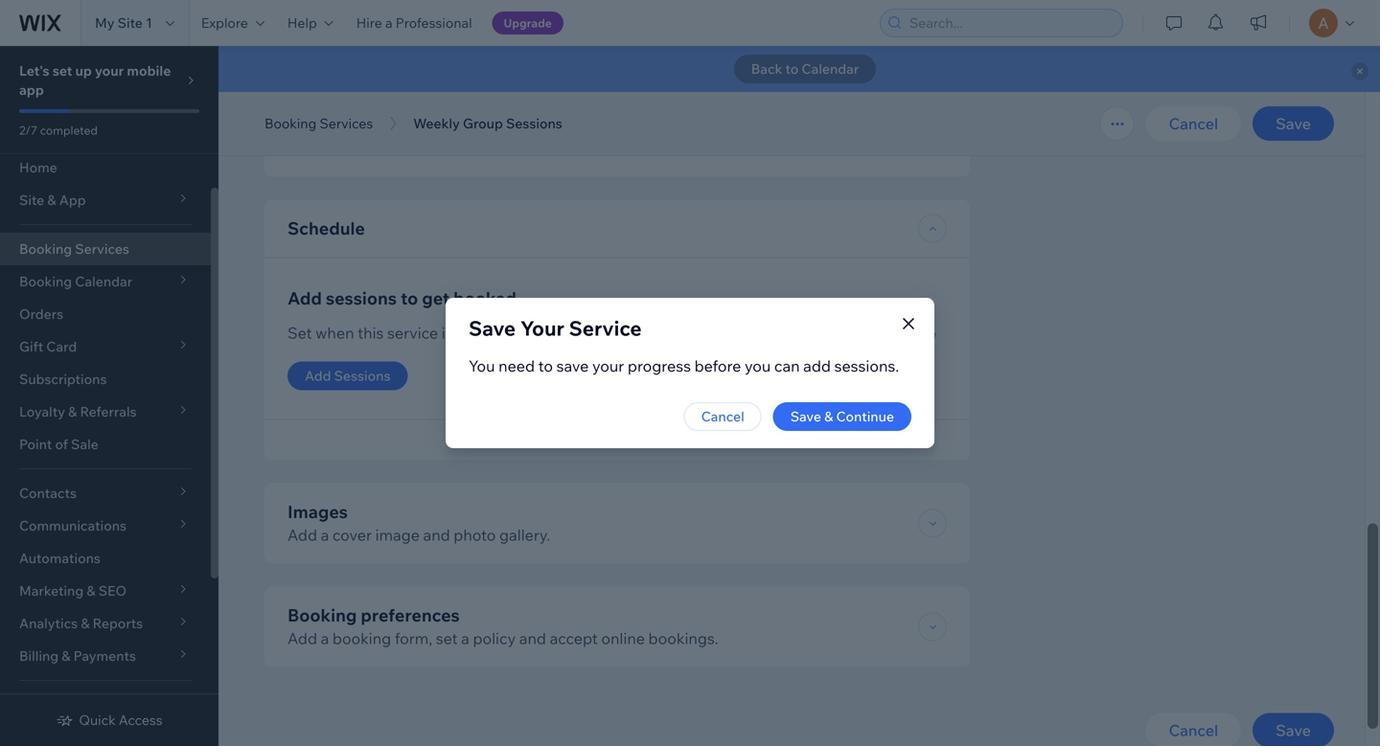 Task type: describe. For each thing, give the bounding box(es) containing it.
video conferencing
[[288, 107, 447, 128]]

it.
[[697, 324, 710, 343]]

add inside images add a cover image and photo gallery.
[[288, 526, 317, 545]]

you for you need to save your progress before you can add sessions.
[[469, 357, 495, 376]]

you
[[745, 357, 771, 376]]

&
[[825, 408, 833, 425]]

service
[[387, 324, 438, 343]]

booked
[[454, 288, 517, 309]]

add sessions
[[305, 368, 391, 385]]

group
[[463, 115, 503, 132]]

help button
[[276, 0, 345, 46]]

set inside let's set up your mobile app
[[52, 62, 72, 79]]

0 vertical spatial add
[[804, 357, 831, 376]]

you for you can also add sessions directly from your calendar
[[474, 433, 494, 448]]

cancel for bottom cancel button
[[1169, 722, 1219, 741]]

quick access button
[[56, 712, 163, 730]]

accept
[[550, 629, 598, 649]]

automations link
[[0, 543, 211, 575]]

app
[[19, 81, 44, 98]]

booking services for booking services button
[[265, 115, 373, 132]]

automations
[[19, 550, 101, 567]]

1 vertical spatial cancel button
[[684, 403, 762, 431]]

1 vertical spatial your
[[592, 357, 624, 376]]

preferences
[[361, 605, 460, 627]]

services for booking services button
[[320, 115, 373, 132]]

let's
[[19, 62, 49, 79]]

home link
[[0, 151, 211, 184]]

orders link
[[0, 298, 211, 331]]

weekly group sessions button
[[404, 109, 572, 138]]

booking
[[333, 629, 391, 649]]

cancel for topmost cancel button
[[1169, 114, 1219, 133]]

from
[[657, 433, 683, 448]]

save your service
[[469, 316, 642, 341]]

a left policy on the bottom of page
[[461, 629, 470, 649]]

offered
[[457, 324, 509, 343]]

my
[[95, 14, 115, 31]]

2/7
[[19, 123, 37, 138]]

booking for booking services link
[[19, 241, 72, 257]]

1 save button from the top
[[1253, 106, 1335, 141]]

2/7 completed
[[19, 123, 98, 138]]

back to calendar button
[[734, 55, 877, 83]]

schedule
[[288, 218, 365, 239]]

add sessions button
[[288, 362, 408, 391]]

provide
[[639, 324, 694, 343]]

set when this service is offered and the staff who provide it.
[[288, 324, 710, 343]]

images
[[288, 501, 348, 523]]

1 vertical spatial calendar
[[712, 433, 761, 448]]

add up set
[[288, 288, 322, 309]]

also
[[519, 433, 540, 448]]

0 horizontal spatial sessions
[[326, 288, 397, 309]]

booking preferences add a booking form, set a policy and accept online bookings.
[[288, 605, 719, 649]]

booking services button
[[255, 109, 383, 138]]

cover
[[333, 526, 372, 545]]

you need to save your progress before you can add sessions.
[[469, 357, 899, 376]]

image
[[375, 526, 420, 545]]

point of sale
[[19, 436, 99, 453]]

save
[[557, 357, 589, 376]]

sidebar element
[[0, 46, 219, 747]]

hire a professional link
[[345, 0, 484, 46]]

add inside the "booking preferences add a booking form, set a policy and accept online bookings."
[[288, 629, 317, 649]]

point of sale link
[[0, 429, 211, 461]]

back to calendar
[[751, 60, 859, 77]]

bookings.
[[649, 629, 719, 649]]

1 horizontal spatial sessions
[[566, 433, 612, 448]]

quick access
[[79, 712, 163, 729]]

a left the "booking"
[[321, 629, 329, 649]]

upgrade
[[504, 16, 552, 30]]

sessions.
[[835, 357, 899, 376]]

services for booking services link
[[75, 241, 129, 257]]

save inside button
[[791, 408, 822, 425]]

professional
[[396, 14, 472, 31]]

photo
[[454, 526, 496, 545]]

help
[[288, 14, 317, 31]]

home
[[19, 159, 57, 176]]

completed
[[40, 123, 98, 138]]

hire
[[356, 14, 382, 31]]

my site 1
[[95, 14, 152, 31]]

back
[[751, 60, 783, 77]]

you can also add sessions directly from your calendar
[[474, 433, 761, 448]]

0 vertical spatial and
[[512, 324, 539, 343]]

staff
[[570, 324, 602, 343]]

get
[[422, 288, 450, 309]]

who
[[605, 324, 636, 343]]

this
[[358, 324, 384, 343]]

policy
[[473, 629, 516, 649]]

subscriptions link
[[0, 363, 211, 396]]



Task type: vqa. For each thing, say whether or not it's contained in the screenshot.
Images
yes



Task type: locate. For each thing, give the bounding box(es) containing it.
a right hire
[[385, 14, 393, 31]]

a
[[385, 14, 393, 31], [321, 526, 329, 545], [321, 629, 329, 649], [461, 629, 470, 649]]

form,
[[395, 629, 433, 649]]

sessions up the this at the top left of the page
[[326, 288, 397, 309]]

you
[[469, 357, 495, 376], [474, 433, 494, 448]]

online
[[602, 629, 645, 649]]

and right policy on the bottom of page
[[519, 629, 546, 649]]

can
[[775, 357, 800, 376], [497, 433, 516, 448]]

to left the save
[[539, 357, 553, 376]]

booking services inside booking services link
[[19, 241, 129, 257]]

0 horizontal spatial services
[[75, 241, 129, 257]]

add left the "booking"
[[288, 629, 317, 649]]

0 horizontal spatial set
[[52, 62, 72, 79]]

sessions left directly
[[566, 433, 612, 448]]

images add a cover image and photo gallery.
[[288, 501, 550, 545]]

can left also
[[497, 433, 516, 448]]

0 vertical spatial to
[[786, 60, 799, 77]]

add inside button
[[305, 368, 331, 385]]

to inside 'back to calendar' button
[[786, 60, 799, 77]]

service
[[569, 316, 642, 341]]

0 vertical spatial save button
[[1253, 106, 1335, 141]]

1 vertical spatial and
[[423, 526, 450, 545]]

video
[[288, 107, 336, 128]]

set
[[288, 324, 312, 343]]

2 vertical spatial booking
[[288, 605, 357, 627]]

0 vertical spatial services
[[320, 115, 373, 132]]

1 vertical spatial booking services
[[19, 241, 129, 257]]

you down the offered
[[469, 357, 495, 376]]

hire a professional
[[356, 14, 472, 31]]

explore
[[201, 14, 248, 31]]

0 vertical spatial set
[[52, 62, 72, 79]]

0 vertical spatial booking services
[[265, 115, 373, 132]]

0 horizontal spatial can
[[497, 433, 516, 448]]

save & continue button
[[773, 403, 912, 431]]

your down who
[[592, 357, 624, 376]]

add down images
[[288, 526, 317, 545]]

Search... field
[[904, 10, 1117, 36]]

to right back
[[786, 60, 799, 77]]

booking services
[[265, 115, 373, 132], [19, 241, 129, 257]]

a inside images add a cover image and photo gallery.
[[321, 526, 329, 545]]

save button
[[1253, 106, 1335, 141], [1253, 714, 1335, 747]]

orders
[[19, 306, 63, 323]]

booking for booking services button
[[265, 115, 317, 132]]

cancel for middle cancel button
[[701, 408, 745, 425]]

your right up
[[95, 62, 124, 79]]

is
[[442, 324, 453, 343]]

1 vertical spatial save button
[[1253, 714, 1335, 747]]

add left sessions.
[[804, 357, 831, 376]]

your inside let's set up your mobile app
[[95, 62, 124, 79]]

sessions
[[326, 288, 397, 309], [566, 433, 612, 448]]

1 horizontal spatial sessions
[[506, 115, 563, 132]]

1 horizontal spatial add
[[804, 357, 831, 376]]

weekly
[[413, 115, 460, 132]]

booking services link
[[0, 233, 211, 266]]

mobile
[[127, 62, 171, 79]]

0 vertical spatial sessions
[[506, 115, 563, 132]]

add sessions to get booked
[[288, 288, 517, 309]]

set inside the "booking preferences add a booking form, set a policy and accept online bookings."
[[436, 629, 458, 649]]

1 vertical spatial set
[[436, 629, 458, 649]]

site
[[118, 14, 143, 31]]

0 vertical spatial calendar
[[802, 60, 859, 77]]

1 vertical spatial can
[[497, 433, 516, 448]]

0 vertical spatial booking
[[265, 115, 317, 132]]

booking
[[265, 115, 317, 132], [19, 241, 72, 257], [288, 605, 357, 627]]

set left up
[[52, 62, 72, 79]]

need
[[499, 357, 535, 376]]

to for you need to save your progress before you can add sessions.
[[539, 357, 553, 376]]

progress
[[628, 357, 691, 376]]

sessions
[[506, 115, 563, 132], [334, 368, 391, 385]]

2 vertical spatial cancel button
[[1146, 714, 1242, 747]]

0 horizontal spatial your
[[95, 62, 124, 79]]

add
[[804, 357, 831, 376], [543, 433, 563, 448]]

your calendar button
[[685, 432, 761, 449]]

calendar
[[802, 60, 859, 77], [712, 433, 761, 448]]

2 vertical spatial your
[[685, 433, 709, 448]]

a down images
[[321, 526, 329, 545]]

you left also
[[474, 433, 494, 448]]

set
[[52, 62, 72, 79], [436, 629, 458, 649]]

let's set up your mobile app
[[19, 62, 171, 98]]

set right form,
[[436, 629, 458, 649]]

2 horizontal spatial to
[[786, 60, 799, 77]]

services up orders link
[[75, 241, 129, 257]]

of
[[55, 436, 68, 453]]

add
[[288, 288, 322, 309], [305, 368, 331, 385], [288, 526, 317, 545], [288, 629, 317, 649]]

0 horizontal spatial to
[[401, 288, 418, 309]]

and
[[512, 324, 539, 343], [423, 526, 450, 545], [519, 629, 546, 649]]

to for add sessions to get booked
[[401, 288, 418, 309]]

2 vertical spatial and
[[519, 629, 546, 649]]

can right the you
[[775, 357, 800, 376]]

services
[[320, 115, 373, 132], [75, 241, 129, 257]]

1 vertical spatial sessions
[[566, 433, 612, 448]]

add down when
[[305, 368, 331, 385]]

1 horizontal spatial your
[[592, 357, 624, 376]]

to
[[786, 60, 799, 77], [401, 288, 418, 309], [539, 357, 553, 376]]

0 horizontal spatial booking services
[[19, 241, 129, 257]]

calendar inside 'back to calendar' button
[[802, 60, 859, 77]]

access
[[119, 712, 163, 729]]

2 vertical spatial cancel
[[1169, 722, 1219, 741]]

services inside button
[[320, 115, 373, 132]]

subscriptions
[[19, 371, 107, 388]]

0 vertical spatial you
[[469, 357, 495, 376]]

your right from
[[685, 433, 709, 448]]

the
[[543, 324, 566, 343]]

calendar right from
[[712, 433, 761, 448]]

back to calendar alert
[[219, 46, 1381, 92]]

booking services for booking services link
[[19, 241, 129, 257]]

1 horizontal spatial set
[[436, 629, 458, 649]]

continue
[[837, 408, 895, 425]]

sessions right group
[[506, 115, 563, 132]]

save
[[1276, 114, 1312, 133], [469, 316, 516, 341], [791, 408, 822, 425], [1276, 722, 1312, 741]]

1 horizontal spatial booking services
[[265, 115, 373, 132]]

up
[[75, 62, 92, 79]]

2 save button from the top
[[1253, 714, 1335, 747]]

services left "weekly"
[[320, 115, 373, 132]]

your
[[95, 62, 124, 79], [592, 357, 624, 376], [685, 433, 709, 448]]

before
[[695, 357, 742, 376]]

quick
[[79, 712, 116, 729]]

booking inside the "booking preferences add a booking form, set a policy and accept online bookings."
[[288, 605, 357, 627]]

sessions down the this at the top left of the page
[[334, 368, 391, 385]]

booking services inside booking services button
[[265, 115, 373, 132]]

and inside images add a cover image and photo gallery.
[[423, 526, 450, 545]]

and left the
[[512, 324, 539, 343]]

booking inside sidebar element
[[19, 241, 72, 257]]

1 horizontal spatial can
[[775, 357, 800, 376]]

to left get
[[401, 288, 418, 309]]

add right also
[[543, 433, 563, 448]]

your
[[520, 316, 565, 341]]

2 horizontal spatial your
[[685, 433, 709, 448]]

0 vertical spatial your
[[95, 62, 124, 79]]

point
[[19, 436, 52, 453]]

save & continue
[[791, 408, 895, 425]]

1 vertical spatial booking
[[19, 241, 72, 257]]

booking inside button
[[265, 115, 317, 132]]

2 vertical spatial to
[[539, 357, 553, 376]]

0 vertical spatial cancel
[[1169, 114, 1219, 133]]

calendar right back
[[802, 60, 859, 77]]

when
[[316, 324, 354, 343]]

1 vertical spatial cancel
[[701, 408, 745, 425]]

sale
[[71, 436, 99, 453]]

1 horizontal spatial to
[[539, 357, 553, 376]]

1 horizontal spatial calendar
[[802, 60, 859, 77]]

and left photo
[[423, 526, 450, 545]]

1 vertical spatial add
[[543, 433, 563, 448]]

conferencing
[[340, 107, 447, 128]]

gallery.
[[500, 526, 550, 545]]

0 horizontal spatial add
[[543, 433, 563, 448]]

0 vertical spatial cancel button
[[1146, 106, 1242, 141]]

1 vertical spatial you
[[474, 433, 494, 448]]

0 horizontal spatial sessions
[[334, 368, 391, 385]]

0 horizontal spatial calendar
[[712, 433, 761, 448]]

cancel button
[[1146, 106, 1242, 141], [684, 403, 762, 431], [1146, 714, 1242, 747]]

1 horizontal spatial services
[[320, 115, 373, 132]]

and inside the "booking preferences add a booking form, set a policy and accept online bookings."
[[519, 629, 546, 649]]

weekly group sessions
[[413, 115, 563, 132]]

1 vertical spatial sessions
[[334, 368, 391, 385]]

0 vertical spatial can
[[775, 357, 800, 376]]

1 vertical spatial to
[[401, 288, 418, 309]]

0 vertical spatial sessions
[[326, 288, 397, 309]]

services inside sidebar element
[[75, 241, 129, 257]]

upgrade button
[[492, 12, 564, 35]]

directly
[[614, 433, 655, 448]]

1
[[146, 14, 152, 31]]

1 vertical spatial services
[[75, 241, 129, 257]]



